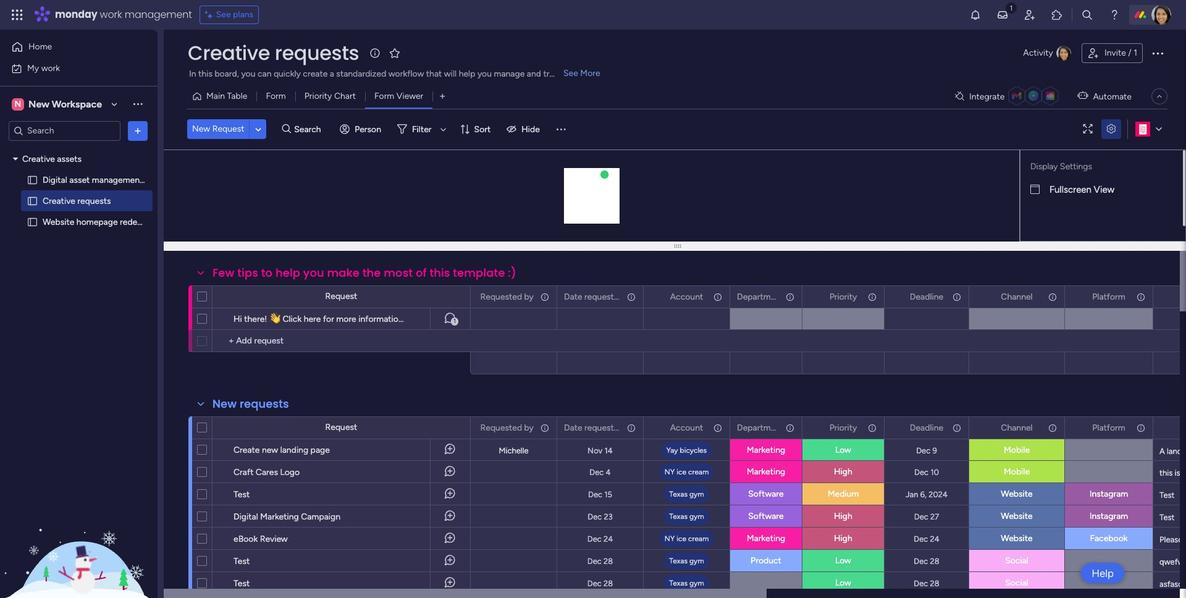 Task type: locate. For each thing, give the bounding box(es) containing it.
1 vertical spatial social
[[1006, 578, 1029, 588]]

dec 15
[[588, 490, 613, 499]]

1 vertical spatial channel
[[1001, 422, 1033, 433]]

cares
[[256, 467, 278, 478]]

list box
[[0, 146, 170, 399]]

1 department field from the top
[[734, 290, 784, 304]]

0 horizontal spatial dec 24
[[588, 534, 613, 544]]

search everything image
[[1082, 9, 1094, 21]]

0 vertical spatial digital
[[43, 175, 67, 185]]

2 deadline field from the top
[[907, 421, 947, 435]]

1 right →
[[454, 318, 456, 325]]

nov
[[588, 446, 603, 455]]

2 requested by field from the top
[[477, 421, 537, 435]]

date for 2nd date requested field from the bottom
[[564, 291, 583, 302]]

form for form
[[266, 91, 286, 101]]

0 horizontal spatial creative requests
[[43, 196, 111, 206]]

0 horizontal spatial 24
[[604, 534, 613, 544]]

mobile
[[1004, 445, 1030, 455], [1004, 467, 1030, 477]]

2 24 from the left
[[930, 534, 940, 544]]

2 ny from the top
[[665, 535, 675, 543]]

1 vertical spatial requested by
[[481, 422, 534, 433]]

requests up new
[[240, 396, 289, 412]]

10
[[931, 468, 939, 477]]

14
[[605, 446, 613, 455]]

new inside new request button
[[192, 124, 210, 134]]

requested for 2nd date requested field from the bottom
[[585, 291, 624, 302]]

account down dapulse drag 2 "icon" in the top of the page
[[670, 291, 703, 302]]

6 column information image from the left
[[1048, 423, 1058, 433]]

creative requests up form button
[[188, 39, 359, 67]]

channel
[[1001, 291, 1033, 302], [1001, 422, 1033, 433]]

1 vertical spatial see
[[564, 68, 578, 78]]

my work
[[27, 63, 60, 73]]

1 deadline field from the top
[[907, 290, 947, 304]]

0 vertical spatial priority field
[[827, 290, 861, 304]]

see left plans
[[216, 9, 231, 20]]

public board image down "creative assets"
[[27, 174, 38, 186]]

7 column information image from the left
[[1137, 423, 1146, 433]]

1 date requested from the top
[[564, 291, 624, 302]]

request left angle down image
[[212, 124, 244, 134]]

low for dec 28
[[836, 578, 852, 588]]

options image
[[1151, 46, 1166, 61], [540, 286, 548, 307], [785, 286, 794, 307], [952, 286, 960, 307], [1048, 286, 1056, 307], [713, 287, 721, 307], [540, 417, 548, 438], [626, 417, 635, 438], [867, 417, 876, 438], [1048, 417, 1056, 438], [1136, 417, 1145, 438]]

public board image up public board icon
[[27, 195, 38, 207]]

automate
[[1094, 91, 1132, 102]]

1 department from the top
[[737, 291, 784, 302]]

this left is
[[1160, 468, 1173, 478]]

0 horizontal spatial 1
[[454, 318, 456, 325]]

4 texas gym from the top
[[670, 579, 704, 588]]

requested up the michelle
[[481, 422, 522, 433]]

1 platform from the top
[[1093, 291, 1126, 302]]

form
[[266, 91, 286, 101], [375, 91, 394, 101]]

1 vertical spatial by
[[524, 422, 534, 433]]

0 vertical spatial ny ice cream
[[665, 468, 709, 477]]

options image for deadline
[[952, 417, 960, 438]]

0 vertical spatial this
[[430, 265, 450, 281]]

form inside form button
[[266, 91, 286, 101]]

0 horizontal spatial see
[[216, 9, 231, 20]]

Few tips to help you make the most of this template :) field
[[210, 265, 520, 281]]

hide button
[[502, 119, 548, 139]]

see plans button
[[199, 6, 259, 24]]

1 public board image from the top
[[27, 174, 38, 186]]

0 vertical spatial deadline field
[[907, 290, 947, 304]]

1 horizontal spatial dec 24
[[914, 534, 940, 544]]

request up more
[[325, 291, 357, 302]]

0 vertical spatial ice
[[677, 468, 687, 477]]

priority
[[305, 91, 332, 101], [830, 291, 857, 302], [830, 422, 857, 433]]

0 vertical spatial social
[[1006, 556, 1029, 566]]

requests inside field
[[240, 396, 289, 412]]

software
[[749, 489, 784, 499], [749, 511, 784, 522]]

high
[[834, 467, 853, 477], [834, 511, 853, 522], [834, 533, 853, 544]]

1 vertical spatial requested
[[585, 422, 624, 433]]

2 department field from the top
[[734, 421, 784, 435]]

1 vertical spatial 1
[[454, 318, 456, 325]]

2 vertical spatial new
[[213, 396, 237, 412]]

dec 28
[[588, 557, 613, 566], [914, 557, 940, 566], [588, 579, 613, 588], [914, 579, 940, 588]]

column information image for 1st requested by 'field' from the bottom of the page
[[540, 423, 550, 433]]

1 vertical spatial priority field
[[827, 421, 861, 435]]

Department field
[[734, 290, 784, 304], [734, 421, 784, 435]]

requested by field down :)
[[477, 290, 537, 304]]

requests for the creative requests field
[[275, 39, 359, 67]]

1 vertical spatial management
[[92, 175, 143, 185]]

24 down 23
[[604, 534, 613, 544]]

lottie animation image
[[0, 473, 158, 598]]

3 gym from the top
[[690, 557, 704, 566]]

0 vertical spatial creative
[[188, 39, 270, 67]]

dec 24
[[588, 534, 613, 544], [914, 534, 940, 544]]

2 vertical spatial priority
[[830, 422, 857, 433]]

column information image for second account field from the bottom
[[713, 292, 723, 302]]

0 vertical spatial low
[[836, 445, 852, 455]]

account for second account field from the top
[[670, 422, 703, 433]]

account field down dapulse drag 2 "icon" in the top of the page
[[667, 290, 707, 304]]

0 vertical spatial date
[[564, 291, 583, 302]]

1 right /
[[1134, 48, 1138, 58]]

0 vertical spatial channel
[[1001, 291, 1033, 302]]

0 vertical spatial date requested
[[564, 291, 624, 302]]

requested
[[585, 291, 624, 302], [585, 422, 624, 433]]

a
[[1160, 447, 1165, 456]]

1 texas gym from the top
[[670, 490, 704, 499]]

1 vertical spatial date
[[564, 422, 583, 433]]

work right my
[[41, 63, 60, 73]]

digital down "creative assets"
[[43, 175, 67, 185]]

requested for first requested by 'field'
[[481, 291, 522, 302]]

texas
[[670, 490, 688, 499], [670, 512, 688, 521], [670, 557, 688, 566], [670, 579, 688, 588]]

fullscreen view
[[1050, 184, 1115, 195]]

2 department from the top
[[737, 422, 784, 433]]

2 public board image from the top
[[27, 195, 38, 207]]

the
[[363, 265, 381, 281]]

account up yay bicycles
[[670, 422, 703, 433]]

Requested by field
[[477, 290, 537, 304], [477, 421, 537, 435]]

arrow down image
[[436, 122, 451, 137]]

5 column information image from the left
[[952, 423, 962, 433]]

0 horizontal spatial form
[[266, 91, 286, 101]]

james peterson image
[[1152, 5, 1172, 25]]

ny
[[665, 468, 675, 477], [665, 535, 675, 543]]

1 low from the top
[[836, 445, 852, 455]]

option
[[0, 148, 158, 150]]

digital inside "list box"
[[43, 175, 67, 185]]

gym
[[690, 490, 704, 499], [690, 512, 704, 521], [690, 557, 704, 566], [690, 579, 704, 588]]

website
[[43, 217, 74, 227], [1001, 489, 1033, 499], [1001, 511, 1033, 522], [1001, 533, 1033, 544]]

1 vertical spatial account
[[670, 422, 703, 433]]

options image for date requested
[[626, 286, 635, 307]]

creative down see plans button
[[188, 39, 270, 67]]

2 ice from the top
[[677, 535, 687, 543]]

2 vertical spatial request
[[325, 422, 357, 433]]

1 vertical spatial requested
[[481, 422, 522, 433]]

account field up yay bicycles
[[667, 421, 707, 435]]

department
[[737, 291, 784, 302], [737, 422, 784, 433]]

Account field
[[667, 290, 707, 304], [667, 421, 707, 435]]

24
[[604, 534, 613, 544], [930, 534, 940, 544]]

1 horizontal spatial see
[[564, 68, 578, 78]]

0 vertical spatial department
[[737, 291, 784, 302]]

creative requests down asset
[[43, 196, 111, 206]]

dec 24 down dec 23
[[588, 534, 613, 544]]

1 vertical spatial account field
[[667, 421, 707, 435]]

1 horizontal spatial 1
[[1134, 48, 1138, 58]]

public board image
[[27, 216, 38, 228]]

24 down '27' on the right of page
[[930, 534, 940, 544]]

1 cream from the top
[[688, 468, 709, 477]]

new inside new requests field
[[213, 396, 237, 412]]

0 vertical spatial work
[[100, 7, 122, 22]]

1 vertical spatial deadline field
[[907, 421, 947, 435]]

form for form viewer
[[375, 91, 394, 101]]

1 column information image from the left
[[627, 423, 637, 433]]

1 horizontal spatial digital
[[234, 512, 258, 522]]

2 account from the top
[[670, 422, 703, 433]]

1 horizontal spatial new
[[192, 124, 210, 134]]

2 vertical spatial low
[[836, 578, 852, 588]]

column information image for date requested
[[627, 423, 637, 433]]

1 vertical spatial date requested
[[564, 422, 624, 433]]

new request button
[[187, 119, 249, 139]]

management for work
[[125, 7, 192, 22]]

0 horizontal spatial work
[[41, 63, 60, 73]]

2 vertical spatial requests
[[240, 396, 289, 412]]

0 vertical spatial requested by
[[481, 291, 534, 302]]

1 horizontal spatial form
[[375, 91, 394, 101]]

column information image
[[627, 423, 637, 433], [713, 423, 723, 433], [786, 423, 795, 433], [868, 423, 878, 433], [952, 423, 962, 433], [1048, 423, 1058, 433], [1137, 423, 1146, 433]]

asfasdfa
[[1160, 580, 1187, 589]]

this
[[430, 265, 450, 281], [1160, 468, 1173, 478]]

request up page
[[325, 422, 357, 433]]

account
[[670, 291, 703, 302], [670, 422, 703, 433]]

qwefwe
[[1160, 557, 1187, 567]]

column information image for channel
[[1048, 423, 1058, 433]]

v2 full view image
[[1031, 183, 1040, 197]]

work inside button
[[41, 63, 60, 73]]

hi there!   👋  click here for more information  →
[[234, 314, 414, 324]]

account for second account field from the bottom
[[670, 291, 703, 302]]

2 low from the top
[[836, 556, 852, 566]]

1 date from the top
[[564, 291, 583, 302]]

1 vertical spatial channel field
[[998, 421, 1036, 435]]

1 vertical spatial digital
[[234, 512, 258, 522]]

requested for first date requested field from the bottom of the page
[[585, 422, 624, 433]]

priority chart button
[[295, 87, 365, 106]]

form inside the form viewer "button"
[[375, 91, 394, 101]]

home button
[[7, 37, 133, 57]]

23
[[604, 512, 613, 521]]

2 vertical spatial high
[[834, 533, 853, 544]]

digital
[[43, 175, 67, 185], [234, 512, 258, 522]]

work right monday
[[100, 7, 122, 22]]

form viewer button
[[365, 87, 433, 106]]

1 texas from the top
[[670, 490, 688, 499]]

2 high from the top
[[834, 511, 853, 522]]

craft cares logo
[[234, 467, 300, 478]]

1 horizontal spatial creative requests
[[188, 39, 359, 67]]

this right of
[[430, 265, 450, 281]]

2 cream from the top
[[688, 535, 709, 543]]

1 horizontal spatial this
[[1160, 468, 1173, 478]]

request for tips
[[325, 291, 357, 302]]

0 vertical spatial new
[[28, 98, 49, 110]]

2 requested from the top
[[481, 422, 522, 433]]

requests
[[275, 39, 359, 67], [77, 196, 111, 206], [240, 396, 289, 412]]

Platform field
[[1090, 290, 1129, 304], [1090, 421, 1129, 435]]

2 ny ice cream from the top
[[665, 535, 709, 543]]

new requests
[[213, 396, 289, 412]]

0 vertical spatial ny
[[665, 468, 675, 477]]

1 horizontal spatial work
[[100, 7, 122, 22]]

add to favorites image
[[389, 47, 401, 59]]

0 vertical spatial channel field
[[998, 290, 1036, 304]]

0 vertical spatial department field
[[734, 290, 784, 304]]

workspace options image
[[132, 98, 144, 110]]

column information image for department
[[786, 423, 795, 433]]

work
[[100, 7, 122, 22], [41, 63, 60, 73]]

1 channel field from the top
[[998, 290, 1036, 304]]

2 account field from the top
[[667, 421, 707, 435]]

dapulse integrations image
[[955, 92, 965, 101]]

column information image for first platform field from the top
[[1137, 292, 1146, 302]]

1 dec 24 from the left
[[588, 534, 613, 544]]

requested down :)
[[481, 291, 522, 302]]

2 date from the top
[[564, 422, 583, 433]]

caret down image
[[13, 155, 18, 163]]

1 vertical spatial instagram
[[1090, 511, 1129, 522]]

requests inside "list box"
[[77, 196, 111, 206]]

1 requested from the top
[[585, 291, 624, 302]]

options image for priority
[[867, 286, 876, 307]]

column information image for deadline
[[952, 423, 962, 433]]

1 24 from the left
[[604, 534, 613, 544]]

creative requests inside "list box"
[[43, 196, 111, 206]]

2 column information image from the left
[[713, 423, 723, 433]]

0 vertical spatial requested by field
[[477, 290, 537, 304]]

2 platform field from the top
[[1090, 421, 1129, 435]]

priority chart
[[305, 91, 356, 101]]

request
[[212, 124, 244, 134], [325, 291, 357, 302], [325, 422, 357, 433]]

2 by from the top
[[524, 422, 534, 433]]

0 vertical spatial see
[[216, 9, 231, 20]]

request for requests
[[325, 422, 357, 433]]

information
[[359, 314, 403, 324]]

new down main
[[192, 124, 210, 134]]

1 vertical spatial ny
[[665, 535, 675, 543]]

dec
[[917, 446, 931, 455], [590, 468, 604, 477], [915, 468, 929, 477], [588, 490, 603, 499], [588, 512, 602, 521], [915, 512, 929, 521], [588, 534, 602, 544], [914, 534, 928, 544], [588, 557, 602, 566], [914, 557, 928, 566], [588, 579, 602, 588], [914, 579, 928, 588]]

requests up homepage
[[77, 196, 111, 206]]

requested by field up the michelle
[[477, 421, 537, 435]]

1 vertical spatial date requested field
[[561, 421, 624, 435]]

0 vertical spatial high
[[834, 467, 853, 477]]

new for new requests
[[213, 396, 237, 412]]

1 form from the left
[[266, 91, 286, 101]]

0 horizontal spatial this
[[430, 265, 450, 281]]

2 social from the top
[[1006, 578, 1029, 588]]

column information image for first the priority field from the top
[[868, 292, 878, 302]]

settings image
[[1102, 125, 1122, 134]]

chart
[[334, 91, 356, 101]]

creative down asset
[[43, 196, 75, 206]]

1 vertical spatial creative
[[22, 154, 55, 164]]

select product image
[[11, 9, 23, 21]]

Channel field
[[998, 290, 1036, 304], [998, 421, 1036, 435]]

1 requested from the top
[[481, 291, 522, 302]]

by
[[524, 291, 534, 302], [524, 422, 534, 433]]

1 inside button
[[454, 318, 456, 325]]

is
[[1175, 468, 1181, 478]]

New requests field
[[210, 396, 292, 412]]

1 vertical spatial ice
[[677, 535, 687, 543]]

Priority field
[[827, 290, 861, 304], [827, 421, 861, 435]]

ny ice cream for high
[[665, 535, 709, 543]]

1 vertical spatial ny ice cream
[[665, 535, 709, 543]]

1 vertical spatial platform
[[1093, 422, 1126, 433]]

1 ny from the top
[[665, 468, 675, 477]]

home
[[28, 41, 52, 52]]

yay bicycles
[[667, 446, 707, 455]]

1 mobile from the top
[[1004, 445, 1030, 455]]

1 by from the top
[[524, 291, 534, 302]]

1 platform field from the top
[[1090, 290, 1129, 304]]

g
[[1183, 468, 1187, 478]]

2 form from the left
[[375, 91, 394, 101]]

1 vertical spatial platform field
[[1090, 421, 1129, 435]]

deadline
[[910, 291, 944, 302], [910, 422, 944, 433]]

3 low from the top
[[836, 578, 852, 588]]

Date requested field
[[561, 290, 624, 304], [561, 421, 624, 435]]

0 vertical spatial deadline
[[910, 291, 944, 302]]

1 requested by field from the top
[[477, 290, 537, 304]]

date requested
[[564, 291, 624, 302], [564, 422, 624, 433]]

1 account from the top
[[670, 291, 703, 302]]

0 vertical spatial priority
[[305, 91, 332, 101]]

0 vertical spatial instagram
[[1090, 489, 1129, 499]]

form up the v2 search image
[[266, 91, 286, 101]]

1 vertical spatial new
[[192, 124, 210, 134]]

1 channel from the top
[[1001, 291, 1033, 302]]

new inside workspace selection element
[[28, 98, 49, 110]]

column information image for second channel field from the bottom of the page
[[1048, 292, 1058, 302]]

dec 24 down dec 27
[[914, 534, 940, 544]]

filter button
[[392, 119, 451, 139]]

+ Add request text field
[[219, 334, 465, 349]]

0 vertical spatial cream
[[688, 468, 709, 477]]

1 vertical spatial mobile
[[1004, 467, 1030, 477]]

new up create
[[213, 396, 237, 412]]

creative right "caret down" icon
[[22, 154, 55, 164]]

digital for digital marketing campaign
[[234, 512, 258, 522]]

new right n
[[28, 98, 49, 110]]

1 requested by from the top
[[481, 291, 534, 302]]

1 vertical spatial department field
[[734, 421, 784, 435]]

0 vertical spatial public board image
[[27, 174, 38, 186]]

Deadline field
[[907, 290, 947, 304], [907, 421, 947, 435]]

0 vertical spatial 1
[[1134, 48, 1138, 58]]

requested by down :)
[[481, 291, 534, 302]]

0 vertical spatial requested
[[585, 291, 624, 302]]

new
[[262, 445, 278, 455]]

1 vertical spatial low
[[836, 556, 852, 566]]

1 date requested field from the top
[[561, 290, 624, 304]]

1 horizontal spatial 24
[[930, 534, 940, 544]]

please
[[1160, 535, 1183, 544]]

1 vertical spatial work
[[41, 63, 60, 73]]

you
[[303, 265, 324, 281]]

landin
[[1167, 447, 1187, 456]]

column information image for 1st 'department' field
[[786, 292, 795, 302]]

column information image for 1st deadline field
[[952, 292, 962, 302]]

2 date requested from the top
[[564, 422, 624, 433]]

0 vertical spatial date requested field
[[561, 290, 624, 304]]

my
[[27, 63, 39, 73]]

digital up ebook
[[234, 512, 258, 522]]

0 vertical spatial requests
[[275, 39, 359, 67]]

0 vertical spatial management
[[125, 7, 192, 22]]

creative requests
[[188, 39, 359, 67], [43, 196, 111, 206]]

1 vertical spatial public board image
[[27, 195, 38, 207]]

1 social from the top
[[1006, 556, 1029, 566]]

new
[[28, 98, 49, 110], [192, 124, 210, 134], [213, 396, 237, 412]]

a landin
[[1160, 447, 1187, 456]]

1 vertical spatial high
[[834, 511, 853, 522]]

Creative requests field
[[185, 39, 362, 67]]

0 vertical spatial software
[[749, 489, 784, 499]]

4 column information image from the left
[[868, 423, 878, 433]]

options image
[[132, 125, 144, 137], [626, 286, 635, 307], [867, 286, 876, 307], [1136, 286, 1145, 307], [785, 417, 794, 438], [952, 417, 960, 438], [713, 418, 721, 438], [172, 568, 182, 598]]

1 account field from the top
[[667, 290, 707, 304]]

monday work management
[[55, 7, 192, 22]]

assets
[[57, 154, 82, 164]]

1 vertical spatial creative requests
[[43, 196, 111, 206]]

requested by up the michelle
[[481, 422, 534, 433]]

3 column information image from the left
[[786, 423, 795, 433]]

3 texas from the top
[[670, 557, 688, 566]]

1 ny ice cream from the top
[[665, 468, 709, 477]]

1 vertical spatial priority
[[830, 291, 857, 302]]

work for monday
[[100, 7, 122, 22]]

0 vertical spatial mobile
[[1004, 445, 1030, 455]]

form down see more button
[[375, 91, 394, 101]]

see left more
[[564, 68, 578, 78]]

logo
[[280, 467, 300, 478]]

1 image
[[1006, 1, 1017, 15]]

1 ice from the top
[[677, 468, 687, 477]]

6,
[[921, 490, 927, 499]]

make
[[327, 265, 360, 281]]

column information image
[[540, 292, 550, 302], [627, 292, 637, 302], [713, 292, 723, 302], [786, 292, 795, 302], [868, 292, 878, 302], [952, 292, 962, 302], [1048, 292, 1058, 302], [1137, 292, 1146, 302], [540, 423, 550, 433]]

requests up priority chart
[[275, 39, 359, 67]]

1 vertical spatial department
[[737, 422, 784, 433]]

apps image
[[1051, 9, 1064, 21]]

menu image
[[555, 123, 567, 135]]

public board image
[[27, 174, 38, 186], [27, 195, 38, 207]]

0 horizontal spatial digital
[[43, 175, 67, 185]]

0 horizontal spatial new
[[28, 98, 49, 110]]

1
[[1134, 48, 1138, 58], [454, 318, 456, 325]]

1 vertical spatial requested by field
[[477, 421, 537, 435]]

2 requested from the top
[[585, 422, 624, 433]]

0 vertical spatial account field
[[667, 290, 707, 304]]

1 software from the top
[[749, 489, 784, 499]]

0 vertical spatial request
[[212, 124, 244, 134]]

2 texas from the top
[[670, 512, 688, 521]]



Task type: vqa. For each thing, say whether or not it's contained in the screenshot.
M inside the Workspace selection "element"
no



Task type: describe. For each thing, give the bounding box(es) containing it.
most
[[384, 265, 413, 281]]

1 vertical spatial this
[[1160, 468, 1173, 478]]

1 gym from the top
[[690, 490, 704, 499]]

plans
[[233, 9, 253, 20]]

v2 search image
[[282, 122, 291, 136]]

new workspace
[[28, 98, 102, 110]]

2 deadline from the top
[[910, 422, 944, 433]]

open full screen image
[[1078, 125, 1098, 134]]

create
[[234, 445, 260, 455]]

2 platform from the top
[[1093, 422, 1126, 433]]

options image for platform
[[1136, 286, 1145, 307]]

invite
[[1105, 48, 1127, 58]]

help
[[276, 265, 300, 281]]

for
[[323, 314, 334, 324]]

1 instagram from the top
[[1090, 489, 1129, 499]]

options image for account
[[713, 418, 721, 438]]

ice for high
[[677, 535, 687, 543]]

jan 6, 2024
[[906, 490, 948, 499]]

list box containing creative assets
[[0, 146, 170, 399]]

2 texas gym from the top
[[670, 512, 704, 521]]

person
[[355, 124, 381, 134]]

website homepage redesign
[[43, 217, 153, 227]]

2 mobile from the top
[[1004, 467, 1030, 477]]

more
[[581, 68, 601, 78]]

integrate
[[970, 91, 1005, 102]]

template
[[453, 265, 505, 281]]

create new landing page
[[234, 445, 330, 455]]

form button
[[257, 87, 295, 106]]

campaign
[[301, 512, 341, 522]]

column information image for priority
[[868, 423, 878, 433]]

27
[[931, 512, 940, 521]]

nov 14
[[588, 446, 613, 455]]

help
[[1092, 567, 1114, 579]]

main table
[[206, 91, 247, 101]]

angle down image
[[255, 125, 261, 134]]

show board description image
[[368, 47, 383, 59]]

main table button
[[187, 87, 257, 106]]

3 high from the top
[[834, 533, 853, 544]]

15
[[605, 490, 613, 499]]

requested for 1st requested by 'field' from the bottom of the page
[[481, 422, 522, 433]]

invite members image
[[1024, 9, 1036, 21]]

dec 27
[[915, 512, 940, 521]]

new for new request
[[192, 124, 210, 134]]

craft
[[234, 467, 254, 478]]

1 inside button
[[1134, 48, 1138, 58]]

2 dec 24 from the left
[[914, 534, 940, 544]]

2 instagram from the top
[[1090, 511, 1129, 522]]

1 priority field from the top
[[827, 290, 861, 304]]

workspace selection element
[[12, 97, 104, 112]]

see for see plans
[[216, 9, 231, 20]]

dec 9
[[917, 446, 937, 455]]

lottie animation element
[[0, 473, 158, 598]]

department for 1st 'department' field from the bottom of the page
[[737, 422, 784, 433]]

date for first date requested field from the bottom of the page
[[564, 422, 583, 433]]

2 date requested field from the top
[[561, 421, 624, 435]]

3 texas gym from the top
[[670, 557, 704, 566]]

see for see more
[[564, 68, 578, 78]]

product
[[751, 556, 782, 566]]

1 high from the top
[[834, 467, 853, 477]]

more
[[336, 314, 356, 324]]

:)
[[508, 265, 517, 281]]

website inside "list box"
[[43, 217, 74, 227]]

ebook review
[[234, 534, 288, 544]]

landing
[[280, 445, 308, 455]]

ny for high
[[665, 535, 675, 543]]

department for 1st 'department' field
[[737, 291, 784, 302]]

ny for mobile
[[665, 468, 675, 477]]

facebook
[[1090, 533, 1128, 544]]

bicycles
[[680, 446, 707, 455]]

work for my
[[41, 63, 60, 73]]

Search in workspace field
[[26, 124, 103, 138]]

2024
[[929, 490, 948, 499]]

by for 1st requested by 'field' from the bottom of the page
[[524, 422, 534, 433]]

priority inside 'button'
[[305, 91, 332, 101]]

4 gym from the top
[[690, 579, 704, 588]]

see plans
[[216, 9, 253, 20]]

yay
[[667, 446, 678, 455]]

column information image for first requested by 'field'
[[540, 292, 550, 302]]

by for first requested by 'field'
[[524, 291, 534, 302]]

person button
[[335, 119, 389, 139]]

column information image for platform
[[1137, 423, 1146, 433]]

review
[[260, 534, 288, 544]]

1 button
[[430, 308, 470, 330]]

workspace image
[[12, 97, 24, 111]]

public board image for creative requests
[[27, 195, 38, 207]]

option inside "list box"
[[0, 148, 158, 150]]

ny ice cream for mobile
[[665, 468, 709, 477]]

→
[[406, 314, 414, 324]]

invite / 1 button
[[1082, 43, 1143, 63]]

priority for first the priority field from the top
[[830, 291, 857, 302]]

monday
[[55, 7, 97, 22]]

few tips to help you make the most of this template :)
[[213, 265, 517, 281]]

n
[[15, 99, 21, 109]]

my work button
[[7, 58, 133, 78]]

display
[[1031, 161, 1058, 172]]

new request
[[192, 124, 244, 134]]

priority for first the priority field from the bottom of the page
[[830, 422, 857, 433]]

ice for mobile
[[677, 468, 687, 477]]

notifications image
[[970, 9, 982, 21]]

(dam)
[[145, 175, 170, 185]]

digital for digital asset management (dam)
[[43, 175, 67, 185]]

form viewer
[[375, 91, 424, 101]]

add view image
[[440, 92, 445, 101]]

9
[[933, 446, 937, 455]]

2 requested by from the top
[[481, 422, 534, 433]]

homepage
[[77, 217, 118, 227]]

there!
[[244, 314, 267, 324]]

sort
[[474, 124, 491, 134]]

public board image for digital asset management (dam)
[[27, 174, 38, 186]]

2 channel from the top
[[1001, 422, 1033, 433]]

1 deadline from the top
[[910, 291, 944, 302]]

page
[[311, 445, 330, 455]]

help button
[[1082, 563, 1125, 583]]

4 texas from the top
[[670, 579, 688, 588]]

2 channel field from the top
[[998, 421, 1036, 435]]

table
[[227, 91, 247, 101]]

activity
[[1024, 48, 1054, 58]]

dec 10
[[915, 468, 939, 477]]

asset
[[69, 175, 90, 185]]

cream for high
[[688, 535, 709, 543]]

4
[[606, 468, 611, 477]]

column information image for account
[[713, 423, 723, 433]]

digital asset management (dam)
[[43, 175, 170, 185]]

invite / 1
[[1105, 48, 1138, 58]]

request inside new request button
[[212, 124, 244, 134]]

Search field
[[291, 121, 328, 138]]

main
[[206, 91, 225, 101]]

low for qwefwe
[[836, 556, 852, 566]]

requests for new requests field
[[240, 396, 289, 412]]

redesign
[[120, 217, 153, 227]]

2 vertical spatial creative
[[43, 196, 75, 206]]

hi
[[234, 314, 242, 324]]

this inside field
[[430, 265, 450, 281]]

inbox image
[[997, 9, 1009, 21]]

2 gym from the top
[[690, 512, 704, 521]]

new for new workspace
[[28, 98, 49, 110]]

workspace
[[52, 98, 102, 110]]

dapulse drag 2 image
[[672, 245, 682, 248]]

here
[[304, 314, 321, 324]]

display settings
[[1031, 161, 1093, 172]]

view
[[1094, 184, 1115, 195]]

help image
[[1109, 9, 1121, 21]]

cream for mobile
[[688, 468, 709, 477]]

options image for department
[[785, 417, 794, 438]]

this is g
[[1160, 468, 1187, 478]]

filter
[[412, 124, 432, 134]]

see more link
[[562, 67, 602, 80]]

column information image for 2nd date requested field from the bottom
[[627, 292, 637, 302]]

settings
[[1060, 161, 1093, 172]]

michelle
[[499, 446, 529, 455]]

collapse board header image
[[1155, 91, 1165, 101]]

activity button
[[1019, 43, 1077, 63]]

autopilot image
[[1078, 88, 1089, 104]]

2 priority field from the top
[[827, 421, 861, 435]]

2 software from the top
[[749, 511, 784, 522]]

click
[[283, 314, 302, 324]]

digital marketing campaign
[[234, 512, 341, 522]]

👋
[[269, 314, 281, 324]]

management for asset
[[92, 175, 143, 185]]

see more
[[564, 68, 601, 78]]



